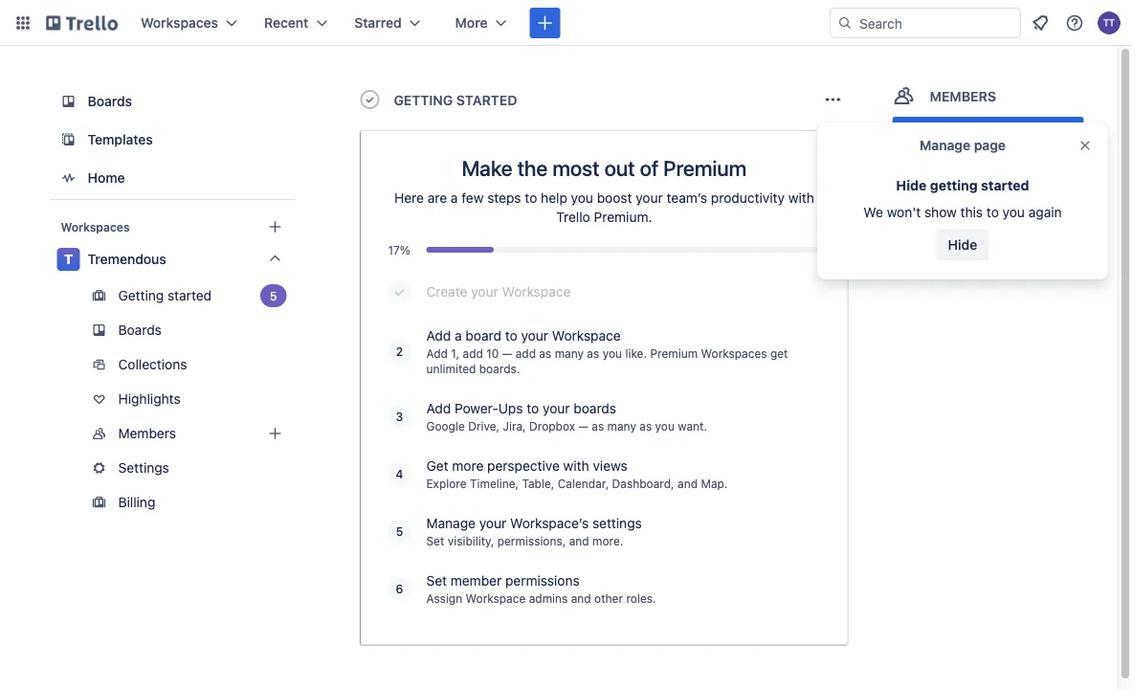 Task type: vqa. For each thing, say whether or not it's contained in the screenshot.


Task type: locate. For each thing, give the bounding box(es) containing it.
settings
[[593, 516, 642, 531]]

trello
[[557, 209, 591, 225]]

a inside here are a few steps to help you boost your team's productivity with trello premium.
[[451, 190, 458, 206]]

— down boards on the bottom right of the page
[[579, 419, 589, 433]]

premium up team's
[[664, 155, 747, 180]]

2 horizontal spatial workspaces
[[701, 347, 767, 360]]

admins
[[529, 592, 568, 605]]

add right 1,
[[463, 347, 483, 360]]

premium inside add a board to your workspace add 1, add 10 — add as many as you like. premium workspaces get unlimited boards.
[[650, 347, 698, 360]]

workspace up boards on the bottom right of the page
[[552, 328, 621, 344]]

boards up templates
[[88, 93, 132, 109]]

2 vertical spatial add
[[427, 401, 451, 416]]

your inside 'manage your workspace's settings set visibility, permissions, and more.'
[[479, 516, 507, 531]]

with up calendar,
[[564, 458, 589, 474]]

getting started
[[394, 92, 517, 108]]

set
[[427, 534, 445, 548], [427, 573, 447, 589]]

1 vertical spatial add
[[427, 347, 448, 360]]

3 add from the top
[[427, 401, 451, 416]]

to inside add a board to your workspace add 1, add 10 — add as many as you like. premium workspaces get unlimited boards.
[[505, 328, 518, 344]]

set up assign
[[427, 573, 447, 589]]

started
[[456, 92, 517, 108]]

1 horizontal spatial manage
[[920, 137, 971, 153]]

tremendous
[[88, 251, 166, 267]]

permissions
[[506, 573, 580, 589]]

— right 10
[[502, 347, 512, 360]]

2 vertical spatial and
[[571, 592, 591, 605]]

this
[[961, 204, 983, 220]]

with inside here are a few steps to help you boost your team's productivity with trello premium.
[[789, 190, 815, 206]]

1 vertical spatial a
[[455, 328, 462, 344]]

your up dropbox at the bottom of the page
[[543, 401, 570, 416]]

as
[[539, 347, 552, 360], [587, 347, 600, 360], [592, 419, 604, 433], [640, 419, 652, 433]]

out
[[605, 155, 635, 180]]

1 vertical spatial —
[[579, 419, 589, 433]]

manage inside 'manage your workspace's settings set visibility, permissions, and more.'
[[427, 516, 476, 531]]

boards link up the collections link
[[49, 315, 294, 346]]

workspaces inside add a board to your workspace add 1, add 10 — add as many as you like. premium workspaces get unlimited boards.
[[701, 347, 767, 360]]

0 vertical spatial —
[[502, 347, 512, 360]]

here
[[395, 190, 424, 206]]

—
[[502, 347, 512, 360], [579, 419, 589, 433]]

the
[[518, 155, 548, 180]]

boards.
[[479, 362, 520, 375]]

— for boards
[[579, 419, 589, 433]]

t
[[64, 251, 73, 267]]

1 boards link from the top
[[49, 84, 294, 119]]

1 vertical spatial premium
[[650, 347, 698, 360]]

2 boards link from the top
[[49, 315, 294, 346]]

Search field
[[853, 9, 1021, 37]]

are
[[428, 190, 447, 206]]

explore
[[427, 477, 467, 490]]

1 add from the left
[[463, 347, 483, 360]]

your right board
[[521, 328, 549, 344]]

1 horizontal spatial many
[[608, 419, 637, 433]]

%
[[400, 243, 411, 257]]

0 notifications image
[[1029, 11, 1052, 34]]

workspace's
[[510, 516, 589, 531]]

1 horizontal spatial with
[[789, 190, 815, 206]]

many inside add a board to your workspace add 1, add 10 — add as many as you like. premium workspaces get unlimited boards.
[[555, 347, 584, 360]]

0 vertical spatial started
[[981, 178, 1030, 193]]

5 up 6
[[396, 525, 403, 538]]

0 vertical spatial with
[[789, 190, 815, 206]]

and left the other
[[571, 592, 591, 605]]

a
[[451, 190, 458, 206], [455, 328, 462, 344]]

0 vertical spatial hide
[[897, 178, 927, 193]]

set member permissions assign workspace admins and other roles.
[[427, 573, 656, 605]]

many down boards on the bottom right of the page
[[608, 419, 637, 433]]

a right are
[[451, 190, 458, 206]]

perspective
[[487, 458, 560, 474]]

1 vertical spatial started
[[168, 288, 212, 304]]

0 horizontal spatial manage
[[427, 516, 476, 531]]

won't
[[887, 204, 921, 220]]

1 horizontal spatial workspaces
[[141, 15, 218, 31]]

1 vertical spatial workspace
[[552, 328, 621, 344]]

0 horizontal spatial add
[[463, 347, 483, 360]]

0 vertical spatial add
[[427, 328, 451, 344]]

1 vertical spatial set
[[427, 573, 447, 589]]

show
[[925, 204, 957, 220]]

1 add from the top
[[427, 328, 451, 344]]

set inside 'manage your workspace's settings set visibility, permissions, and more.'
[[427, 534, 445, 548]]

open information menu image
[[1066, 13, 1085, 33]]

map.
[[701, 477, 728, 490]]

boards link
[[49, 84, 294, 119], [49, 315, 294, 346]]

google
[[427, 419, 465, 433]]

1 vertical spatial and
[[569, 534, 589, 548]]

workspace down member
[[466, 592, 526, 605]]

get
[[771, 347, 788, 360]]

to left help
[[525, 190, 537, 206]]

workspaces
[[141, 15, 218, 31], [61, 220, 130, 234], [701, 347, 767, 360]]

home link
[[49, 161, 294, 195]]

0 vertical spatial set
[[427, 534, 445, 548]]

starred
[[355, 15, 402, 31]]

0 vertical spatial and
[[678, 477, 698, 490]]

and inside get more perspective with views explore timeline, table, calendar, dashboard, and map.
[[678, 477, 698, 490]]

with right productivity
[[789, 190, 815, 206]]

your up visibility,
[[479, 516, 507, 531]]

1 set from the top
[[427, 534, 445, 548]]

1 horizontal spatial hide
[[949, 237, 978, 253]]

2 vertical spatial workspaces
[[701, 347, 767, 360]]

few
[[462, 190, 484, 206]]

and left more.
[[569, 534, 589, 548]]

add up the boards.
[[516, 347, 536, 360]]

your right 'create'
[[471, 284, 499, 300]]

add image
[[264, 422, 287, 445]]

with inside get more perspective with views explore timeline, table, calendar, dashboard, and map.
[[564, 458, 589, 474]]

1 vertical spatial boards link
[[49, 315, 294, 346]]

close popover image
[[1078, 138, 1093, 153]]

jira,
[[503, 419, 526, 433]]

your inside here are a few steps to help you boost your team's productivity with trello premium.
[[636, 190, 663, 206]]

set left visibility,
[[427, 534, 445, 548]]

0 vertical spatial boards
[[88, 93, 132, 109]]

1 horizontal spatial 5
[[396, 525, 403, 538]]

many up boards on the bottom right of the page
[[555, 347, 584, 360]]

terry turtle (terryturtle) image
[[893, 155, 922, 184]]

1 vertical spatial boards
[[118, 322, 162, 338]]

2 set from the top
[[427, 573, 447, 589]]

to
[[525, 190, 537, 206], [987, 204, 999, 220], [505, 328, 518, 344], [527, 401, 539, 416]]

create board or workspace image
[[536, 13, 555, 33]]

workspace
[[502, 284, 571, 300], [552, 328, 621, 344], [466, 592, 526, 605]]

workspace down 'trello'
[[502, 284, 571, 300]]

1 vertical spatial with
[[564, 458, 589, 474]]

2 vertical spatial workspace
[[466, 592, 526, 605]]

hide button
[[937, 230, 989, 260]]

you left the like.
[[603, 347, 622, 360]]

more button
[[444, 8, 518, 38]]

0 vertical spatial a
[[451, 190, 458, 206]]

0 horizontal spatial many
[[555, 347, 584, 360]]

1 horizontal spatial started
[[981, 178, 1030, 193]]

chestercheeetah (chestercheeetah) image
[[918, 155, 947, 184]]

add for add a board to your workspace
[[427, 328, 451, 344]]

add
[[427, 328, 451, 344], [427, 347, 448, 360], [427, 401, 451, 416]]

your down of
[[636, 190, 663, 206]]

many
[[555, 347, 584, 360], [608, 419, 637, 433]]

add up unlimited
[[427, 328, 451, 344]]

primary element
[[0, 0, 1133, 46]]

6
[[396, 582, 403, 596]]

boards down getting
[[118, 322, 162, 338]]

1 vertical spatial many
[[608, 419, 637, 433]]

started right getting
[[168, 288, 212, 304]]

members link
[[49, 418, 294, 449]]

0 horizontal spatial with
[[564, 458, 589, 474]]

add for add power-ups to your boards
[[427, 401, 451, 416]]

0 horizontal spatial hide
[[897, 178, 927, 193]]

premium right the like.
[[650, 347, 698, 360]]

manage up visibility,
[[427, 516, 476, 531]]

1 vertical spatial manage
[[427, 516, 476, 531]]

hide inside button
[[949, 237, 978, 253]]

0 vertical spatial boards link
[[49, 84, 294, 119]]

as down boards on the bottom right of the page
[[592, 419, 604, 433]]

set inside set member permissions assign workspace admins and other roles.
[[427, 573, 447, 589]]

boards
[[88, 93, 132, 109], [118, 322, 162, 338]]

add inside add power-ups to your boards google drive, jira, dropbox — as many as you want.
[[427, 401, 451, 416]]

5 down create a workspace 'image'
[[270, 289, 277, 303]]

1 horizontal spatial —
[[579, 419, 589, 433]]

table,
[[522, 477, 555, 490]]

and inside 'manage your workspace's settings set visibility, permissions, and more.'
[[569, 534, 589, 548]]

add up google
[[427, 401, 451, 416]]

1,
[[451, 347, 460, 360]]

— inside add a board to your workspace add 1, add 10 — add as many as you like. premium workspaces get unlimited boards.
[[502, 347, 512, 360]]

unlimited
[[427, 362, 476, 375]]

workspace inside set member permissions assign workspace admins and other roles.
[[466, 592, 526, 605]]

highlights
[[118, 391, 181, 407]]

make
[[462, 155, 513, 180]]

to right ups
[[527, 401, 539, 416]]

manage
[[920, 137, 971, 153], [427, 516, 476, 531]]

want.
[[678, 419, 708, 433]]

0 vertical spatial manage
[[920, 137, 971, 153]]

here are a few steps to help you boost your team's productivity with trello premium.
[[395, 190, 815, 225]]

more
[[455, 15, 488, 31]]

started up this
[[981, 178, 1030, 193]]

2 add from the top
[[427, 347, 448, 360]]

hide up won't at top
[[897, 178, 927, 193]]

productivity
[[711, 190, 785, 206]]

0 vertical spatial workspaces
[[141, 15, 218, 31]]

you left again
[[1003, 204, 1025, 220]]

you up 'trello'
[[571, 190, 594, 206]]

1 horizontal spatial add
[[516, 347, 536, 360]]

you
[[571, 190, 594, 206], [1003, 204, 1025, 220], [603, 347, 622, 360], [655, 419, 675, 433]]

0 horizontal spatial 5
[[270, 289, 277, 303]]

premium
[[664, 155, 747, 180], [650, 347, 698, 360]]

board image
[[57, 90, 80, 113]]

search image
[[838, 15, 853, 31]]

0 horizontal spatial workspaces
[[61, 220, 130, 234]]

manage for manage your workspace's settings set visibility, permissions, and more.
[[427, 516, 476, 531]]

5
[[270, 289, 277, 303], [396, 525, 403, 538]]

boards link up templates link
[[49, 84, 294, 119]]

started
[[981, 178, 1030, 193], [168, 288, 212, 304]]

hide down we won't show this to you again
[[949, 237, 978, 253]]

you inside add a board to your workspace add 1, add 10 — add as many as you like. premium workspaces get unlimited boards.
[[603, 347, 622, 360]]

to right board
[[505, 328, 518, 344]]

add left 1,
[[427, 347, 448, 360]]

and left the 'map.'
[[678, 477, 698, 490]]

create a workspace image
[[264, 215, 287, 238]]

0 horizontal spatial —
[[502, 347, 512, 360]]

— inside add power-ups to your boards google drive, jira, dropbox — as many as you want.
[[579, 419, 589, 433]]

1 vertical spatial 5
[[396, 525, 403, 538]]

settings link
[[49, 453, 294, 484]]

1 vertical spatial hide
[[949, 237, 978, 253]]

manage up the chestercheeetah (chestercheeetah) image at the right top of page
[[920, 137, 971, 153]]

timeline,
[[470, 477, 519, 490]]

your inside add a board to your workspace add 1, add 10 — add as many as you like. premium workspaces get unlimited boards.
[[521, 328, 549, 344]]

you left want.
[[655, 419, 675, 433]]

a up 1,
[[455, 328, 462, 344]]

0 vertical spatial many
[[555, 347, 584, 360]]



Task type: describe. For each thing, give the bounding box(es) containing it.
like.
[[626, 347, 647, 360]]

to inside add power-ups to your boards google drive, jira, dropbox — as many as you want.
[[527, 401, 539, 416]]

manage page
[[920, 137, 1006, 153]]

roles.
[[627, 592, 656, 605]]

4
[[396, 467, 403, 481]]

as right 10
[[539, 347, 552, 360]]

power-
[[455, 401, 499, 416]]

ups
[[499, 401, 523, 416]]

0 vertical spatial 5
[[270, 289, 277, 303]]

hide getting started
[[897, 178, 1030, 193]]

more.
[[593, 534, 624, 548]]

templates
[[88, 132, 153, 147]]

we
[[864, 204, 884, 220]]

steps
[[488, 190, 521, 206]]

collections
[[118, 357, 187, 372]]

manage for manage page
[[920, 137, 971, 153]]

workspace inside add a board to your workspace add 1, add 10 — add as many as you like. premium workspaces get unlimited boards.
[[552, 328, 621, 344]]

more
[[452, 458, 484, 474]]

recent
[[264, 15, 309, 31]]

manage your workspace's settings set visibility, permissions, and more.
[[427, 516, 642, 548]]

template board image
[[57, 128, 80, 151]]

get more perspective with views explore timeline, table, calendar, dashboard, and map.
[[427, 458, 728, 490]]

a inside add a board to your workspace add 1, add 10 — add as many as you like. premium workspaces get unlimited boards.
[[455, 328, 462, 344]]

boards
[[574, 401, 617, 416]]

members
[[118, 426, 176, 441]]

drive,
[[468, 419, 500, 433]]

most
[[553, 155, 600, 180]]

as left want.
[[640, 419, 652, 433]]

0 vertical spatial workspace
[[502, 284, 571, 300]]

premium.
[[594, 209, 653, 225]]

invite
[[948, 124, 983, 140]]

getting
[[394, 92, 453, 108]]

and inside set member permissions assign workspace admins and other roles.
[[571, 592, 591, 605]]

get
[[427, 458, 449, 474]]

starred button
[[343, 8, 432, 38]]

settings
[[118, 460, 169, 476]]

recent button
[[253, 8, 339, 38]]

boards for first boards link from the top of the page
[[88, 93, 132, 109]]

billing
[[118, 495, 155, 510]]

to right this
[[987, 204, 999, 220]]

member
[[451, 573, 502, 589]]

collections link
[[49, 349, 294, 380]]

of
[[640, 155, 659, 180]]

home
[[88, 170, 125, 186]]

make the most out of premium
[[462, 155, 747, 180]]

boost
[[597, 190, 632, 206]]

other
[[595, 592, 623, 605]]

workspaces button
[[129, 8, 249, 38]]

invite people
[[948, 124, 1029, 140]]

your inside add power-ups to your boards google drive, jira, dropbox — as many as you want.
[[543, 401, 570, 416]]

visibility,
[[448, 534, 494, 548]]

— for workspace
[[502, 347, 512, 360]]

create
[[427, 284, 468, 300]]

0 horizontal spatial started
[[168, 288, 212, 304]]

hide for hide getting started
[[897, 178, 927, 193]]

team's
[[667, 190, 708, 206]]

create your workspace
[[427, 284, 571, 300]]

we won't show this to you again
[[864, 204, 1062, 220]]

you inside here are a few steps to help you boost your team's productivity with trello premium.
[[571, 190, 594, 206]]

10
[[487, 347, 499, 360]]

views
[[593, 458, 628, 474]]

calendar,
[[558, 477, 609, 490]]

0 vertical spatial premium
[[664, 155, 747, 180]]

2
[[396, 345, 403, 358]]

people
[[986, 124, 1029, 140]]

back to home image
[[46, 8, 118, 38]]

getting
[[118, 288, 164, 304]]

17 %
[[388, 243, 411, 257]]

help
[[541, 190, 568, 206]]

workspaces inside popup button
[[141, 15, 218, 31]]

getting started
[[118, 288, 212, 304]]

many inside add power-ups to your boards google drive, jira, dropbox — as many as you want.
[[608, 419, 637, 433]]

3
[[396, 410, 403, 423]]

dropbox
[[530, 419, 575, 433]]

terry turtle (terryturtle) image
[[1098, 11, 1121, 34]]

you inside add power-ups to your boards google drive, jira, dropbox — as many as you want.
[[655, 419, 675, 433]]

as left the like.
[[587, 347, 600, 360]]

invite people button
[[893, 117, 1084, 147]]

billing link
[[49, 487, 294, 518]]

boards for first boards link from the bottom
[[118, 322, 162, 338]]

highlights link
[[49, 384, 294, 415]]

1 vertical spatial workspaces
[[61, 220, 130, 234]]

dashboard,
[[612, 477, 675, 490]]

assign
[[427, 592, 463, 605]]

17
[[388, 243, 400, 257]]

home image
[[57, 167, 80, 190]]

2 add from the left
[[516, 347, 536, 360]]

add power-ups to your boards google drive, jira, dropbox — as many as you want.
[[427, 401, 708, 433]]

page
[[974, 137, 1006, 153]]

permissions,
[[498, 534, 566, 548]]

members
[[930, 89, 997, 104]]

templates link
[[49, 123, 294, 157]]

to inside here are a few steps to help you boost your team's productivity with trello premium.
[[525, 190, 537, 206]]

hide for hide
[[949, 237, 978, 253]]



